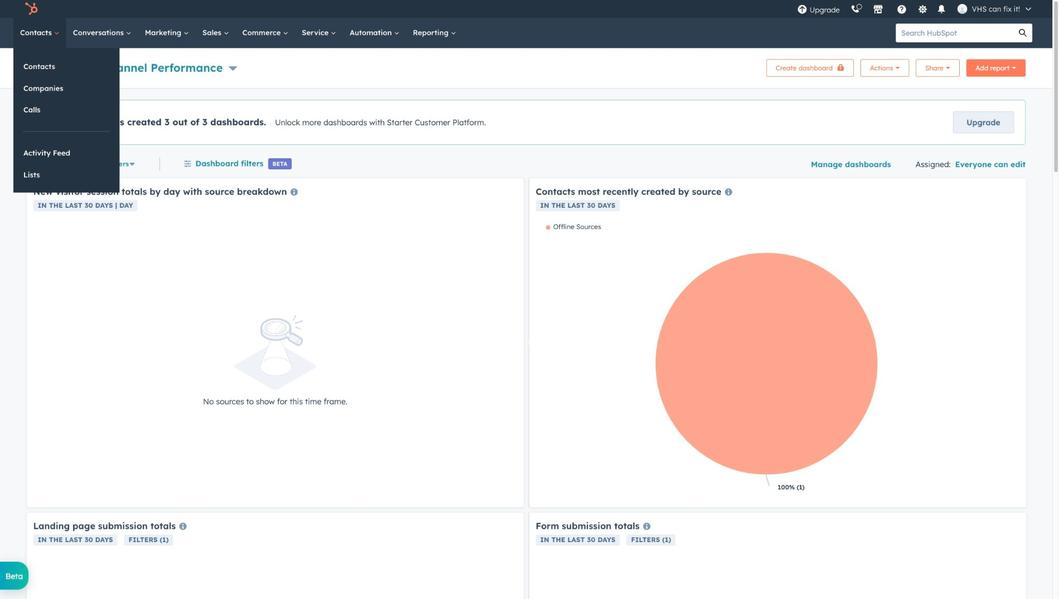 Task type: locate. For each thing, give the bounding box(es) containing it.
banner
[[27, 56, 1026, 77]]

marketplaces image
[[874, 5, 884, 15]]

landing page submission totals element
[[27, 513, 524, 600]]

toggle series visibility region
[[546, 222, 601, 231]]

jacob simon image
[[958, 4, 968, 14]]

menu
[[792, 0, 1039, 18]]



Task type: describe. For each thing, give the bounding box(es) containing it.
new visitor session totals by day with source breakdown element
[[27, 179, 524, 508]]

contacts menu
[[13, 48, 119, 193]]

interactive chart image
[[536, 222, 1020, 501]]

form submission totals element
[[529, 513, 1027, 600]]

Search HubSpot search field
[[896, 23, 1014, 42]]

contacts most recently created by source element
[[529, 179, 1027, 508]]



Task type: vqa. For each thing, say whether or not it's contained in the screenshot.
Teams
no



